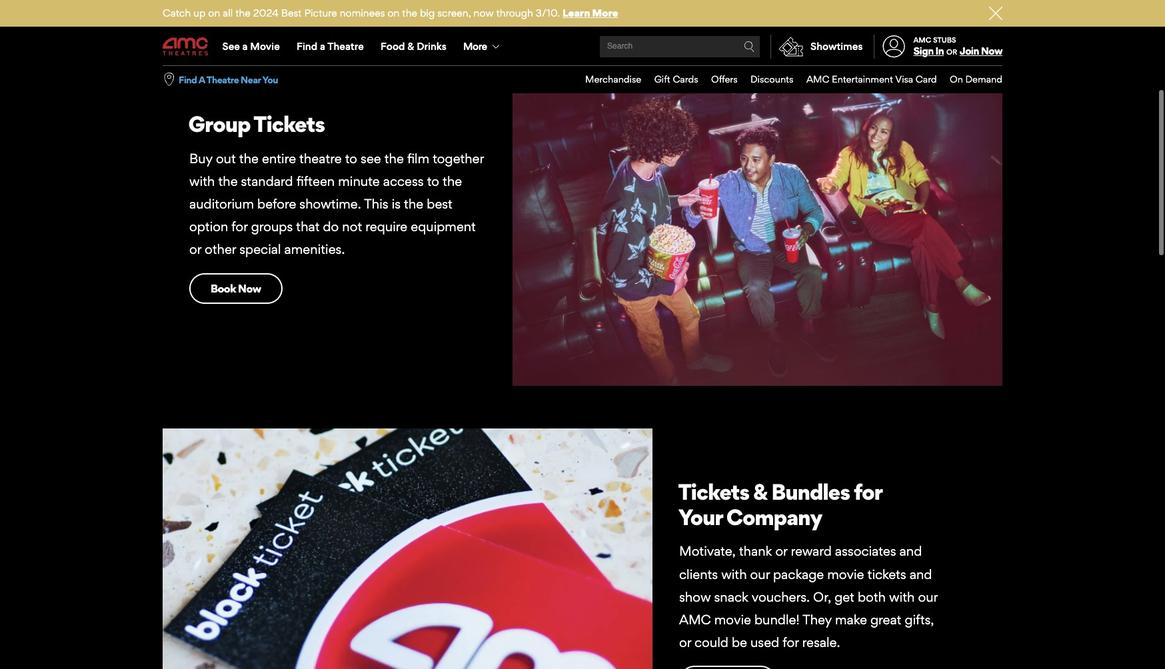 Task type: describe. For each thing, give the bounding box(es) containing it.
sign
[[914, 45, 934, 57]]

stubs
[[934, 35, 957, 45]]

picture
[[304, 7, 337, 19]]

book
[[211, 282, 236, 295]]

group tickets image
[[513, 60, 1003, 386]]

standard
[[241, 173, 293, 189]]

cards
[[673, 73, 699, 85]]

learn more link
[[563, 7, 619, 19]]

1 horizontal spatial with
[[722, 567, 747, 583]]

showtimes link
[[771, 35, 863, 59]]

join now button
[[960, 45, 1003, 57]]

a
[[199, 74, 205, 85]]

demand
[[966, 73, 1003, 85]]

amenities.
[[285, 242, 345, 258]]

theatre for a
[[207, 74, 239, 85]]

up
[[194, 7, 206, 19]]

see a movie
[[223, 40, 280, 53]]

in
[[936, 45, 945, 57]]

for inside tickets & bundles for your company
[[854, 479, 883, 506]]

0 vertical spatial tickets
[[254, 111, 325, 138]]

require
[[366, 219, 408, 235]]

resale.
[[803, 635, 841, 651]]

show
[[680, 589, 711, 605]]

motivate,
[[680, 544, 736, 560]]

showtimes image
[[772, 35, 811, 59]]

find a theatre near you button
[[179, 73, 278, 86]]

together
[[433, 151, 484, 167]]

find a theatre near you
[[179, 74, 278, 85]]

offers link
[[699, 66, 738, 93]]

now inside amc stubs sign in or join now
[[982, 45, 1003, 57]]

company
[[727, 504, 823, 531]]

for inside the buy out the entire theatre to see the film together with the standard fifteen minute access to the auditorium before showtime. this is the best option for groups that do not require equipment or other special amenities.
[[232, 219, 248, 235]]

snack
[[715, 589, 749, 605]]

amc stubs sign in or join now
[[914, 35, 1003, 57]]

1 vertical spatial our
[[919, 589, 938, 605]]

business clients image
[[0, 0, 1166, 39]]

visa
[[896, 73, 914, 85]]

the right 'all'
[[236, 7, 251, 19]]

the left big
[[402, 7, 418, 19]]

food & drinks link
[[372, 28, 455, 65]]

food & drinks
[[381, 40, 447, 53]]

package
[[774, 567, 825, 583]]

on demand link
[[938, 66, 1003, 93]]

minute
[[338, 173, 380, 189]]

catch up on all the 2024 best picture nominees on the big screen, now through 3/10. learn more
[[163, 7, 619, 19]]

movie
[[250, 40, 280, 53]]

see
[[223, 40, 240, 53]]

amc entertainment visa card
[[807, 73, 938, 85]]

see a movie link
[[214, 28, 288, 65]]

gift
[[655, 73, 671, 85]]

your
[[679, 504, 723, 531]]

0 vertical spatial and
[[900, 544, 923, 560]]

find a theatre
[[297, 40, 364, 53]]

best
[[281, 7, 302, 19]]

2024
[[253, 7, 279, 19]]

& for drinks
[[408, 40, 415, 53]]

more inside button
[[464, 40, 487, 53]]

all
[[223, 7, 233, 19]]

find a theatre link
[[288, 28, 372, 65]]

or,
[[814, 589, 832, 605]]

sign in button
[[914, 45, 945, 57]]

the right is
[[404, 196, 424, 212]]

amc entertainment visa card link
[[794, 66, 938, 93]]

sign in or join amc stubs element
[[874, 28, 1003, 65]]

both
[[858, 589, 886, 605]]

do
[[323, 219, 339, 235]]

tickets & bundles for your company
[[679, 479, 883, 531]]

could
[[695, 635, 729, 651]]

tickets
[[868, 567, 907, 583]]

discounts link
[[738, 66, 794, 93]]

tickets & bundles for your company image
[[163, 429, 653, 670]]

auditorium
[[189, 196, 254, 212]]

amc for sign
[[914, 35, 932, 45]]

be
[[732, 635, 748, 651]]

find for find a theatre near you
[[179, 74, 197, 85]]

showtime.
[[300, 196, 361, 212]]

food
[[381, 40, 405, 53]]

motivate, thank or reward associates and clients with our package movie tickets and show snack vouchers. or, get both with our amc movie bundle! they make great gifts, or could be used for resale.
[[680, 544, 938, 651]]

bundle!
[[755, 612, 800, 628]]

buy
[[189, 151, 213, 167]]

equipment
[[411, 219, 476, 235]]

through
[[497, 7, 534, 19]]

used
[[751, 635, 780, 651]]

showtimes
[[811, 40, 863, 53]]

theatre
[[300, 151, 342, 167]]

special
[[240, 242, 281, 258]]

catch
[[163, 7, 191, 19]]

not
[[342, 219, 362, 235]]



Task type: vqa. For each thing, say whether or not it's contained in the screenshot.
"HANNAH
no



Task type: locate. For each thing, give the bounding box(es) containing it.
menu down "learn"
[[163, 28, 1003, 65]]

a
[[243, 40, 248, 53], [320, 40, 325, 53]]

or right thank
[[776, 544, 788, 560]]

a inside "find a theatre" link
[[320, 40, 325, 53]]

0 vertical spatial our
[[751, 567, 770, 583]]

to up best
[[427, 173, 440, 189]]

1 horizontal spatial theatre
[[328, 40, 364, 53]]

menu down showtimes image
[[573, 66, 1003, 93]]

the down together
[[443, 173, 462, 189]]

& inside 'menu'
[[408, 40, 415, 53]]

entertainment
[[832, 73, 894, 85]]

menu
[[163, 28, 1003, 65], [573, 66, 1003, 93]]

& inside tickets & bundles for your company
[[754, 479, 768, 506]]

with down the buy
[[189, 173, 215, 189]]

0 vertical spatial find
[[297, 40, 318, 53]]

amc for visa
[[807, 73, 830, 85]]

gift cards
[[655, 73, 699, 85]]

merchandise link
[[573, 66, 642, 93]]

user profile image
[[876, 36, 913, 58]]

tickets
[[254, 111, 325, 138], [679, 479, 750, 506]]

or inside amc stubs sign in or join now
[[947, 47, 958, 57]]

bundles
[[772, 479, 850, 506]]

0 horizontal spatial for
[[232, 219, 248, 235]]

submit search icon image
[[744, 41, 755, 52]]

on demand
[[951, 73, 1003, 85]]

our
[[751, 567, 770, 583], [919, 589, 938, 605]]

thank
[[740, 544, 773, 560]]

0 vertical spatial amc
[[914, 35, 932, 45]]

more down now on the left top of page
[[464, 40, 487, 53]]

tickets up motivate,
[[679, 479, 750, 506]]

more right "learn"
[[593, 7, 619, 19]]

gifts,
[[905, 612, 935, 628]]

amc down show
[[680, 612, 711, 628]]

0 horizontal spatial a
[[243, 40, 248, 53]]

associates
[[836, 544, 897, 560]]

menu containing more
[[163, 28, 1003, 65]]

0 horizontal spatial to
[[345, 151, 358, 167]]

0 horizontal spatial find
[[179, 74, 197, 85]]

a for movie
[[243, 40, 248, 53]]

& left bundles
[[754, 479, 768, 506]]

group
[[188, 111, 250, 138]]

1 horizontal spatial to
[[427, 173, 440, 189]]

card
[[916, 73, 938, 85]]

offers
[[712, 73, 738, 85]]

0 vertical spatial more
[[593, 7, 619, 19]]

2 vertical spatial amc
[[680, 612, 711, 628]]

2 vertical spatial with
[[890, 589, 915, 605]]

to
[[345, 151, 358, 167], [427, 173, 440, 189]]

with
[[189, 173, 215, 189], [722, 567, 747, 583], [890, 589, 915, 605]]

big
[[420, 7, 435, 19]]

0 horizontal spatial now
[[238, 282, 261, 295]]

film
[[407, 151, 430, 167]]

nominees
[[340, 7, 385, 19]]

or left could
[[680, 635, 692, 651]]

find left a
[[179, 74, 197, 85]]

& right food
[[408, 40, 415, 53]]

or left other
[[189, 242, 201, 258]]

on left 'all'
[[208, 7, 220, 19]]

2 a from the left
[[320, 40, 325, 53]]

0 horizontal spatial more
[[464, 40, 487, 53]]

for right bundles
[[854, 479, 883, 506]]

search the AMC website text field
[[606, 42, 744, 52]]

with down tickets
[[890, 589, 915, 605]]

menu containing merchandise
[[573, 66, 1003, 93]]

1 vertical spatial menu
[[573, 66, 1003, 93]]

theatre for a
[[328, 40, 364, 53]]

amc inside the motivate, thank or reward associates and clients with our package movie tickets and show snack vouchers. or, get both with our amc movie bundle! they make great gifts, or could be used for resale.
[[680, 612, 711, 628]]

1 vertical spatial and
[[910, 567, 933, 583]]

before
[[257, 196, 296, 212]]

movie up get on the bottom right
[[828, 567, 865, 583]]

1 vertical spatial now
[[238, 282, 261, 295]]

on
[[208, 7, 220, 19], [388, 7, 400, 19]]

1 on from the left
[[208, 7, 220, 19]]

buy out the entire theatre to see the film together with the standard fifteen minute access to the auditorium before showtime. this is the best option for groups that do not require equipment or other special amenities.
[[189, 151, 484, 258]]

the right the out
[[239, 151, 259, 167]]

0 vertical spatial to
[[345, 151, 358, 167]]

1 horizontal spatial tickets
[[679, 479, 750, 506]]

drinks
[[417, 40, 447, 53]]

option
[[189, 219, 228, 235]]

is
[[392, 196, 401, 212]]

2 on from the left
[[388, 7, 400, 19]]

0 vertical spatial now
[[982, 45, 1003, 57]]

vouchers.
[[752, 589, 810, 605]]

theatre right a
[[207, 74, 239, 85]]

groups
[[251, 219, 293, 235]]

see
[[361, 151, 381, 167]]

2 horizontal spatial with
[[890, 589, 915, 605]]

book now link
[[189, 273, 282, 304]]

0 horizontal spatial tickets
[[254, 111, 325, 138]]

1 vertical spatial amc
[[807, 73, 830, 85]]

movie
[[828, 567, 865, 583], [715, 612, 752, 628]]

0 horizontal spatial with
[[189, 173, 215, 189]]

1 vertical spatial for
[[854, 479, 883, 506]]

a inside see a movie link
[[243, 40, 248, 53]]

theatre
[[328, 40, 364, 53], [207, 74, 239, 85]]

1 horizontal spatial a
[[320, 40, 325, 53]]

1 horizontal spatial now
[[982, 45, 1003, 57]]

on
[[951, 73, 964, 85]]

1 a from the left
[[243, 40, 248, 53]]

3/10.
[[536, 7, 560, 19]]

clients
[[680, 567, 718, 583]]

for inside the motivate, thank or reward associates and clients with our package movie tickets and show snack vouchers. or, get both with our amc movie bundle! they make great gifts, or could be used for resale.
[[783, 635, 799, 651]]

with inside the buy out the entire theatre to see the film together with the standard fifteen minute access to the auditorium before showtime. this is the best option for groups that do not require equipment or other special amenities.
[[189, 173, 215, 189]]

movie down "snack"
[[715, 612, 752, 628]]

1 horizontal spatial our
[[919, 589, 938, 605]]

amc down showtimes link
[[807, 73, 830, 85]]

0 vertical spatial for
[[232, 219, 248, 235]]

book now
[[211, 282, 261, 295]]

and right tickets
[[910, 567, 933, 583]]

1 horizontal spatial for
[[783, 635, 799, 651]]

best
[[427, 196, 453, 212]]

0 vertical spatial theatre
[[328, 40, 364, 53]]

to left see at the top of page
[[345, 151, 358, 167]]

cookie consent banner dialog
[[0, 634, 1166, 670]]

1 horizontal spatial find
[[297, 40, 318, 53]]

theatre inside button
[[207, 74, 239, 85]]

our down thank
[[751, 567, 770, 583]]

for down auditorium
[[232, 219, 248, 235]]

other
[[205, 242, 236, 258]]

or inside the buy out the entire theatre to see the film together with the standard fifteen minute access to the auditorium before showtime. this is the best option for groups that do not require equipment or other special amenities.
[[189, 242, 201, 258]]

0 vertical spatial &
[[408, 40, 415, 53]]

1 vertical spatial &
[[754, 479, 768, 506]]

amc inside amc stubs sign in or join now
[[914, 35, 932, 45]]

1 horizontal spatial movie
[[828, 567, 865, 583]]

entire
[[262, 151, 296, 167]]

1 vertical spatial tickets
[[679, 479, 750, 506]]

join
[[960, 45, 980, 57]]

near
[[241, 74, 261, 85]]

access
[[383, 173, 424, 189]]

1 vertical spatial theatre
[[207, 74, 239, 85]]

1 horizontal spatial &
[[754, 479, 768, 506]]

tickets inside tickets & bundles for your company
[[679, 479, 750, 506]]

& for bundles
[[754, 479, 768, 506]]

or right in
[[947, 47, 958, 57]]

amc inside amc entertainment visa card link
[[807, 73, 830, 85]]

find down picture at the left of page
[[297, 40, 318, 53]]

0 horizontal spatial our
[[751, 567, 770, 583]]

1 vertical spatial to
[[427, 173, 440, 189]]

merchandise
[[586, 73, 642, 85]]

screen,
[[438, 7, 471, 19]]

the down the out
[[218, 173, 238, 189]]

find for find a theatre
[[297, 40, 318, 53]]

2 vertical spatial for
[[783, 635, 799, 651]]

for right used
[[783, 635, 799, 651]]

with up "snack"
[[722, 567, 747, 583]]

or
[[947, 47, 958, 57], [189, 242, 201, 258], [776, 544, 788, 560], [680, 635, 692, 651]]

2 horizontal spatial for
[[854, 479, 883, 506]]

theatre down nominees
[[328, 40, 364, 53]]

now right join on the top of the page
[[982, 45, 1003, 57]]

&
[[408, 40, 415, 53], [754, 479, 768, 506]]

they
[[803, 612, 832, 628]]

a for theatre
[[320, 40, 325, 53]]

on right nominees
[[388, 7, 400, 19]]

theatre inside 'menu'
[[328, 40, 364, 53]]

1 horizontal spatial more
[[593, 7, 619, 19]]

now
[[474, 7, 494, 19]]

find inside button
[[179, 74, 197, 85]]

0 horizontal spatial movie
[[715, 612, 752, 628]]

1 horizontal spatial on
[[388, 7, 400, 19]]

2 horizontal spatial amc
[[914, 35, 932, 45]]

tickets up entire
[[254, 111, 325, 138]]

more button
[[455, 28, 511, 65]]

find
[[297, 40, 318, 53], [179, 74, 197, 85]]

out
[[216, 151, 236, 167]]

a right see
[[243, 40, 248, 53]]

0 vertical spatial with
[[189, 173, 215, 189]]

1 vertical spatial movie
[[715, 612, 752, 628]]

fifteen
[[297, 173, 335, 189]]

group tickets
[[188, 111, 325, 138]]

amc up 'sign'
[[914, 35, 932, 45]]

now right book
[[238, 282, 261, 295]]

and up tickets
[[900, 544, 923, 560]]

now
[[982, 45, 1003, 57], [238, 282, 261, 295]]

0 vertical spatial menu
[[163, 28, 1003, 65]]

the right see at the top of page
[[385, 151, 404, 167]]

0 horizontal spatial on
[[208, 7, 220, 19]]

our up gifts,
[[919, 589, 938, 605]]

1 horizontal spatial amc
[[807, 73, 830, 85]]

0 horizontal spatial amc
[[680, 612, 711, 628]]

1 vertical spatial find
[[179, 74, 197, 85]]

1 vertical spatial more
[[464, 40, 487, 53]]

amc
[[914, 35, 932, 45], [807, 73, 830, 85], [680, 612, 711, 628]]

for
[[232, 219, 248, 235], [854, 479, 883, 506], [783, 635, 799, 651]]

amc logo image
[[163, 38, 209, 56], [163, 38, 209, 56]]

0 vertical spatial movie
[[828, 567, 865, 583]]

0 horizontal spatial theatre
[[207, 74, 239, 85]]

that
[[296, 219, 320, 235]]

learn
[[563, 7, 590, 19]]

discounts
[[751, 73, 794, 85]]

0 horizontal spatial &
[[408, 40, 415, 53]]

make
[[836, 612, 868, 628]]

a down picture at the left of page
[[320, 40, 325, 53]]

1 vertical spatial with
[[722, 567, 747, 583]]



